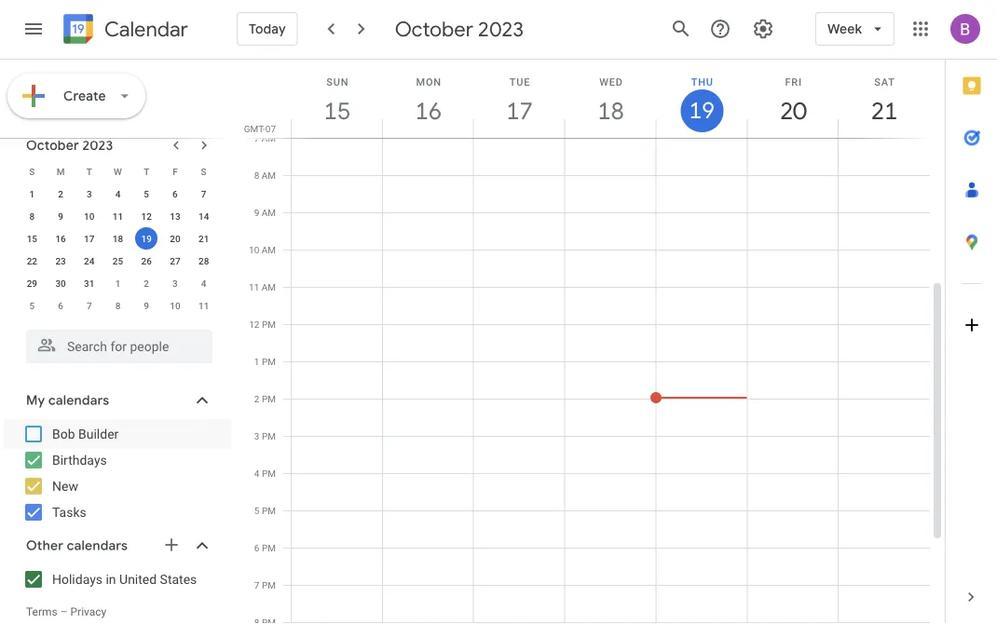 Task type: locate. For each thing, give the bounding box(es) containing it.
0 horizontal spatial 12
[[141, 211, 152, 222]]

1 vertical spatial 16
[[55, 233, 66, 244]]

row group containing 1
[[18, 183, 218, 317]]

0 horizontal spatial 15
[[27, 233, 37, 244]]

21
[[870, 96, 897, 126], [199, 233, 209, 244]]

22
[[27, 255, 37, 267]]

row containing 5
[[18, 295, 218, 317]]

8 up 15 element
[[29, 211, 35, 222]]

5 am from the top
[[262, 282, 276, 293]]

1
[[29, 188, 35, 200], [115, 278, 121, 289], [254, 356, 260, 367]]

pm down 6 pm
[[262, 580, 276, 591]]

pm for 7 pm
[[262, 580, 276, 591]]

7 up "14" element at the left top
[[201, 188, 207, 200]]

12 inside row group
[[141, 211, 152, 222]]

october 2023
[[395, 16, 524, 42], [26, 137, 113, 154]]

19 down thu
[[688, 96, 714, 125]]

6 down f on the left
[[173, 188, 178, 200]]

18 element
[[107, 228, 129, 250]]

0 vertical spatial 8
[[254, 170, 259, 181]]

1 horizontal spatial 21
[[870, 96, 897, 126]]

1 vertical spatial 20
[[170, 233, 181, 244]]

8
[[254, 170, 259, 181], [29, 211, 35, 222], [115, 300, 121, 311]]

0 horizontal spatial 19
[[141, 233, 152, 244]]

1 horizontal spatial 2023
[[478, 16, 524, 42]]

my calendars button
[[4, 386, 231, 416]]

0 horizontal spatial 10
[[84, 211, 95, 222]]

31
[[84, 278, 95, 289]]

row
[[18, 160, 218, 183], [18, 183, 218, 205], [18, 205, 218, 228], [18, 228, 218, 250], [18, 250, 218, 272], [18, 272, 218, 295], [18, 295, 218, 317]]

pm up '5 pm'
[[262, 468, 276, 479]]

9 up 16 element
[[58, 211, 63, 222]]

0 horizontal spatial 6
[[58, 300, 63, 311]]

october 2023 up m
[[26, 137, 113, 154]]

0 horizontal spatial 18
[[113, 233, 123, 244]]

2 horizontal spatial 4
[[254, 468, 260, 479]]

0 horizontal spatial 1
[[29, 188, 35, 200]]

1 horizontal spatial 11
[[199, 300, 209, 311]]

october
[[395, 16, 474, 42], [26, 137, 79, 154]]

0 vertical spatial 17
[[505, 96, 532, 126]]

2 horizontal spatial 6
[[254, 543, 260, 554]]

0 vertical spatial 12
[[141, 211, 152, 222]]

pm for 4 pm
[[262, 468, 276, 479]]

5 row from the top
[[18, 250, 218, 272]]

0 horizontal spatial october 2023
[[26, 137, 113, 154]]

1 horizontal spatial 2
[[144, 278, 149, 289]]

15 down sun
[[323, 96, 350, 126]]

november 8 element
[[107, 295, 129, 317]]

united
[[119, 572, 157, 587]]

w
[[114, 166, 122, 177]]

1 horizontal spatial 9
[[144, 300, 149, 311]]

0 horizontal spatial 17
[[84, 233, 95, 244]]

10 for 10 am
[[249, 244, 259, 255]]

pm up 6 pm
[[262, 505, 276, 517]]

10 up 11 am
[[249, 244, 259, 255]]

calendars inside other calendars dropdown button
[[67, 538, 128, 555]]

7 down 31 element
[[87, 300, 92, 311]]

12 up the 19, today 'element'
[[141, 211, 152, 222]]

5 up 12 element
[[144, 188, 149, 200]]

2 s from the left
[[201, 166, 207, 177]]

11 down 10 am
[[249, 282, 259, 293]]

1 up 15 element
[[29, 188, 35, 200]]

1 vertical spatial 4
[[201, 278, 207, 289]]

calendars
[[48, 393, 109, 409], [67, 538, 128, 555]]

6 pm from the top
[[262, 505, 276, 517]]

9 down november 2 element
[[144, 300, 149, 311]]

1 horizontal spatial 3
[[173, 278, 178, 289]]

0 horizontal spatial october
[[26, 137, 79, 154]]

3 down '2 pm'
[[254, 431, 260, 442]]

calendars up bob builder
[[48, 393, 109, 409]]

19 inside 'element'
[[141, 233, 152, 244]]

7 pm from the top
[[262, 543, 276, 554]]

9
[[254, 207, 259, 218], [58, 211, 63, 222], [144, 300, 149, 311]]

0 vertical spatial 18
[[597, 96, 623, 126]]

1 horizontal spatial 18
[[597, 96, 623, 126]]

4 up '5 pm'
[[254, 468, 260, 479]]

1 horizontal spatial 19
[[688, 96, 714, 125]]

1 vertical spatial 17
[[84, 233, 95, 244]]

1 am from the top
[[262, 132, 276, 144]]

15 up 22
[[27, 233, 37, 244]]

1 pm from the top
[[262, 319, 276, 330]]

other
[[26, 538, 64, 555]]

2 horizontal spatial 3
[[254, 431, 260, 442]]

2 vertical spatial 3
[[254, 431, 260, 442]]

18 inside 'wed 18'
[[597, 96, 623, 126]]

10 up 17 "element"
[[84, 211, 95, 222]]

17 column header
[[473, 60, 566, 138]]

2 horizontal spatial 2
[[254, 393, 260, 405]]

1 vertical spatial 21
[[199, 233, 209, 244]]

9 inside grid
[[254, 207, 259, 218]]

12 element
[[135, 205, 158, 228]]

17
[[505, 96, 532, 126], [84, 233, 95, 244]]

0 horizontal spatial 2023
[[82, 137, 113, 154]]

14
[[199, 211, 209, 222]]

3 am from the top
[[262, 207, 276, 218]]

0 vertical spatial 21
[[870, 96, 897, 126]]

thu
[[692, 76, 714, 88]]

15 inside october 2023 grid
[[27, 233, 37, 244]]

3 row from the top
[[18, 205, 218, 228]]

5 inside grid
[[254, 505, 260, 517]]

19 up 26
[[141, 233, 152, 244]]

1 row from the top
[[18, 160, 218, 183]]

3 for 3 pm
[[254, 431, 260, 442]]

27
[[170, 255, 181, 267]]

holidays in united states
[[52, 572, 197, 587]]

today button
[[237, 7, 298, 51]]

2 vertical spatial 5
[[254, 505, 260, 517]]

4
[[115, 188, 121, 200], [201, 278, 207, 289], [254, 468, 260, 479]]

s right f on the left
[[201, 166, 207, 177]]

16
[[414, 96, 441, 126], [55, 233, 66, 244]]

sat 21
[[870, 76, 897, 126]]

11 element
[[107, 205, 129, 228]]

11 down november 4 element at top left
[[199, 300, 209, 311]]

2 up 3 pm
[[254, 393, 260, 405]]

6 row from the top
[[18, 272, 218, 295]]

2 horizontal spatial 5
[[254, 505, 260, 517]]

3 pm from the top
[[262, 393, 276, 405]]

4 row from the top
[[18, 228, 218, 250]]

0 vertical spatial 20
[[779, 96, 806, 126]]

1 horizontal spatial 15
[[323, 96, 350, 126]]

8 for november 8 element
[[115, 300, 121, 311]]

2 vertical spatial 1
[[254, 356, 260, 367]]

2023 up tue
[[478, 16, 524, 42]]

tab list
[[946, 60, 998, 572]]

calendar element
[[60, 10, 188, 51]]

1 vertical spatial 1
[[115, 278, 121, 289]]

15 element
[[21, 228, 43, 250]]

0 vertical spatial 11
[[113, 211, 123, 222]]

1 vertical spatial 12
[[249, 319, 260, 330]]

m
[[57, 166, 65, 177]]

2 for 2 pm
[[254, 393, 260, 405]]

4 pm from the top
[[262, 431, 276, 442]]

s left m
[[29, 166, 35, 177]]

1 pm
[[254, 356, 276, 367]]

1 vertical spatial 10
[[249, 244, 259, 255]]

2 vertical spatial 2
[[254, 393, 260, 405]]

11 up '18' element
[[113, 211, 123, 222]]

20 down fri
[[779, 96, 806, 126]]

0 vertical spatial 2023
[[478, 16, 524, 42]]

6
[[173, 188, 178, 200], [58, 300, 63, 311], [254, 543, 260, 554]]

pm down '2 pm'
[[262, 431, 276, 442]]

12 inside grid
[[249, 319, 260, 330]]

2
[[58, 188, 63, 200], [144, 278, 149, 289], [254, 393, 260, 405]]

1 vertical spatial 2
[[144, 278, 149, 289]]

26 element
[[135, 250, 158, 272]]

pm for 6 pm
[[262, 543, 276, 554]]

terms link
[[26, 606, 58, 619]]

1 horizontal spatial 4
[[201, 278, 207, 289]]

6 inside grid
[[254, 543, 260, 554]]

am for 11 am
[[262, 282, 276, 293]]

1 horizontal spatial october 2023
[[395, 16, 524, 42]]

pm up 1 pm at the bottom left
[[262, 319, 276, 330]]

0 vertical spatial calendars
[[48, 393, 109, 409]]

new
[[52, 479, 78, 494]]

2 vertical spatial 8
[[115, 300, 121, 311]]

10 down the november 3 element
[[170, 300, 181, 311]]

create
[[63, 88, 106, 104]]

pm up 3 pm
[[262, 393, 276, 405]]

0 vertical spatial 2
[[58, 188, 63, 200]]

27 element
[[164, 250, 186, 272]]

5 down 29 'element'
[[29, 300, 35, 311]]

2 horizontal spatial 1
[[254, 356, 260, 367]]

1 horizontal spatial t
[[144, 166, 149, 177]]

3 up november 10 element
[[173, 278, 178, 289]]

5
[[144, 188, 149, 200], [29, 300, 35, 311], [254, 505, 260, 517]]

calendars up in
[[67, 538, 128, 555]]

0 vertical spatial 19
[[688, 96, 714, 125]]

16 inside october 2023 grid
[[55, 233, 66, 244]]

holidays
[[52, 572, 103, 587]]

0 horizontal spatial 11
[[113, 211, 123, 222]]

pm up '2 pm'
[[262, 356, 276, 367]]

fri
[[786, 76, 803, 88]]

terms – privacy
[[26, 606, 107, 619]]

0 vertical spatial 3
[[87, 188, 92, 200]]

13
[[170, 211, 181, 222]]

2 t from the left
[[144, 166, 149, 177]]

0 vertical spatial 4
[[115, 188, 121, 200]]

calendars inside my calendars dropdown button
[[48, 393, 109, 409]]

1 horizontal spatial 17
[[505, 96, 532, 126]]

0 horizontal spatial t
[[86, 166, 92, 177]]

1 horizontal spatial 1
[[115, 278, 121, 289]]

2 pm from the top
[[262, 356, 276, 367]]

calendars for other calendars
[[67, 538, 128, 555]]

1 horizontal spatial 10
[[170, 300, 181, 311]]

pm for 3 pm
[[262, 431, 276, 442]]

1 horizontal spatial 6
[[173, 188, 178, 200]]

7
[[254, 132, 259, 144], [201, 188, 207, 200], [87, 300, 92, 311], [254, 580, 260, 591]]

0 vertical spatial october
[[395, 16, 474, 42]]

0 horizontal spatial 9
[[58, 211, 63, 222]]

16 column header
[[382, 60, 474, 138]]

1 vertical spatial october
[[26, 137, 79, 154]]

4 up 11 element
[[115, 188, 121, 200]]

17 down tue
[[505, 96, 532, 126]]

am up 8 am
[[262, 132, 276, 144]]

1 vertical spatial 3
[[173, 278, 178, 289]]

pm for 5 pm
[[262, 505, 276, 517]]

my calendars
[[26, 393, 109, 409]]

5 pm from the top
[[262, 468, 276, 479]]

20 up 27
[[170, 233, 181, 244]]

9 up 10 am
[[254, 207, 259, 218]]

12
[[141, 211, 152, 222], [249, 319, 260, 330]]

2 horizontal spatial 9
[[254, 207, 259, 218]]

5 up 6 pm
[[254, 505, 260, 517]]

1 horizontal spatial 8
[[115, 300, 121, 311]]

2 vertical spatial 4
[[254, 468, 260, 479]]

1 vertical spatial 6
[[58, 300, 63, 311]]

8 am
[[254, 170, 276, 181]]

2 am from the top
[[262, 170, 276, 181]]

1 horizontal spatial s
[[201, 166, 207, 177]]

4 am from the top
[[262, 244, 276, 255]]

am up 9 am at the left top of page
[[262, 170, 276, 181]]

2 vertical spatial 6
[[254, 543, 260, 554]]

6 down 30 element
[[58, 300, 63, 311]]

17 up 24
[[84, 233, 95, 244]]

grid
[[239, 60, 945, 625]]

2 horizontal spatial 11
[[249, 282, 259, 293]]

am up 12 pm
[[262, 282, 276, 293]]

0 vertical spatial 15
[[323, 96, 350, 126]]

11 inside grid
[[249, 282, 259, 293]]

3 pm
[[254, 431, 276, 442]]

10 for 10 "element"
[[84, 211, 95, 222]]

1 down 12 pm
[[254, 356, 260, 367]]

7 left 07
[[254, 132, 259, 144]]

0 horizontal spatial 21
[[199, 233, 209, 244]]

19 cell
[[132, 228, 161, 250]]

10 element
[[78, 205, 100, 228]]

row containing 1
[[18, 183, 218, 205]]

bob builder list item
[[4, 420, 231, 449]]

21 inside row group
[[199, 233, 209, 244]]

2023 down create
[[82, 137, 113, 154]]

18 down wed
[[597, 96, 623, 126]]

2 vertical spatial 11
[[199, 300, 209, 311]]

None search field
[[0, 323, 231, 364]]

21 element
[[193, 228, 215, 250]]

8 down november 1 element
[[115, 300, 121, 311]]

october up mon
[[395, 16, 474, 42]]

18
[[597, 96, 623, 126], [113, 233, 123, 244]]

1 vertical spatial 18
[[113, 233, 123, 244]]

am
[[262, 132, 276, 144], [262, 170, 276, 181], [262, 207, 276, 218], [262, 244, 276, 255], [262, 282, 276, 293]]

grid containing 15
[[239, 60, 945, 625]]

fri 20
[[779, 76, 806, 126]]

8 inside grid
[[254, 170, 259, 181]]

am for 8 am
[[262, 170, 276, 181]]

row containing 22
[[18, 250, 218, 272]]

1 vertical spatial 11
[[249, 282, 259, 293]]

november 10 element
[[164, 295, 186, 317]]

15 link
[[316, 90, 359, 132]]

15
[[323, 96, 350, 126], [27, 233, 37, 244]]

pm
[[262, 319, 276, 330], [262, 356, 276, 367], [262, 393, 276, 405], [262, 431, 276, 442], [262, 468, 276, 479], [262, 505, 276, 517], [262, 543, 276, 554], [262, 580, 276, 591]]

2 down m
[[58, 188, 63, 200]]

3 up 10 "element"
[[87, 188, 92, 200]]

8 up 9 am at the left top of page
[[254, 170, 259, 181]]

0 vertical spatial 16
[[414, 96, 441, 126]]

am down 8 am
[[262, 207, 276, 218]]

10 inside "element"
[[84, 211, 95, 222]]

row containing 15
[[18, 228, 218, 250]]

6 pm
[[254, 543, 276, 554]]

row group
[[18, 183, 218, 317]]

11
[[113, 211, 123, 222], [249, 282, 259, 293], [199, 300, 209, 311]]

6 for 6 pm
[[254, 543, 260, 554]]

t left w
[[86, 166, 92, 177]]

2 down the 26 element
[[144, 278, 149, 289]]

1 horizontal spatial 5
[[144, 188, 149, 200]]

1 vertical spatial 15
[[27, 233, 37, 244]]

16 up the 23
[[55, 233, 66, 244]]

0 vertical spatial 1
[[29, 188, 35, 200]]

0 vertical spatial 6
[[173, 188, 178, 200]]

10
[[84, 211, 95, 222], [249, 244, 259, 255], [170, 300, 181, 311]]

1 vertical spatial 19
[[141, 233, 152, 244]]

1 horizontal spatial 16
[[414, 96, 441, 126]]

21 up 28
[[199, 233, 209, 244]]

21 down 'sat'
[[870, 96, 897, 126]]

october up m
[[26, 137, 79, 154]]

12 for 12 pm
[[249, 319, 260, 330]]

4 down the 28 element
[[201, 278, 207, 289]]

2 horizontal spatial 10
[[249, 244, 259, 255]]

18 up 25
[[113, 233, 123, 244]]

week
[[828, 21, 863, 37]]

in
[[106, 572, 116, 587]]

bob
[[52, 427, 75, 442]]

19
[[688, 96, 714, 125], [141, 233, 152, 244]]

1 down 25 element
[[115, 278, 121, 289]]

5 pm
[[254, 505, 276, 517]]

1 horizontal spatial 12
[[249, 319, 260, 330]]

12 down 11 am
[[249, 319, 260, 330]]

t
[[86, 166, 92, 177], [144, 166, 149, 177]]

21 inside column header
[[870, 96, 897, 126]]

0 horizontal spatial s
[[29, 166, 35, 177]]

am for 7 am
[[262, 132, 276, 144]]

calendar
[[104, 16, 188, 42]]

7 inside november 7 element
[[87, 300, 92, 311]]

1 vertical spatial october 2023
[[26, 137, 113, 154]]

22 element
[[21, 250, 43, 272]]

16 down mon
[[414, 96, 441, 126]]

0 horizontal spatial 5
[[29, 300, 35, 311]]

sun
[[327, 76, 349, 88]]

20
[[779, 96, 806, 126], [170, 233, 181, 244]]

2 horizontal spatial 8
[[254, 170, 259, 181]]

26
[[141, 255, 152, 267]]

7 row from the top
[[18, 295, 218, 317]]

october 2023 up mon
[[395, 16, 524, 42]]

1 vertical spatial 5
[[29, 300, 35, 311]]

2023
[[478, 16, 524, 42], [82, 137, 113, 154]]

2 vertical spatial 10
[[170, 300, 181, 311]]

7 down 6 pm
[[254, 580, 260, 591]]

23
[[55, 255, 66, 267]]

6 up the 7 pm
[[254, 543, 260, 554]]

t left f on the left
[[144, 166, 149, 177]]

8 pm from the top
[[262, 580, 276, 591]]

4 inside grid
[[254, 468, 260, 479]]

s
[[29, 166, 35, 177], [201, 166, 207, 177]]

am down 9 am at the left top of page
[[262, 244, 276, 255]]

november 3 element
[[164, 272, 186, 295]]

3 for the november 3 element
[[173, 278, 178, 289]]

13 element
[[164, 205, 186, 228]]

1 vertical spatial calendars
[[67, 538, 128, 555]]

9 for 9 am
[[254, 207, 259, 218]]

2 row from the top
[[18, 183, 218, 205]]

pm up the 7 pm
[[262, 543, 276, 554]]



Task type: describe. For each thing, give the bounding box(es) containing it.
0 horizontal spatial 8
[[29, 211, 35, 222]]

0 vertical spatial october 2023
[[395, 16, 524, 42]]

29 element
[[21, 272, 43, 295]]

7 for november 7 element at the left of the page
[[87, 300, 92, 311]]

18 inside row group
[[113, 233, 123, 244]]

14 element
[[193, 205, 215, 228]]

19, today element
[[135, 228, 158, 250]]

21 link
[[864, 90, 906, 132]]

pm for 12 pm
[[262, 319, 276, 330]]

october 2023 grid
[[18, 160, 218, 317]]

1 t from the left
[[86, 166, 92, 177]]

25
[[113, 255, 123, 267]]

1 for november 1 element
[[115, 278, 121, 289]]

9 am
[[254, 207, 276, 218]]

november 5 element
[[21, 295, 43, 317]]

18 column header
[[565, 60, 657, 138]]

20 link
[[772, 90, 815, 132]]

settings menu image
[[753, 18, 775, 40]]

7 for 7 pm
[[254, 580, 260, 591]]

0 vertical spatial 5
[[144, 188, 149, 200]]

16 inside mon 16
[[414, 96, 441, 126]]

5 for 5 pm
[[254, 505, 260, 517]]

24 element
[[78, 250, 100, 272]]

pm for 1 pm
[[262, 356, 276, 367]]

0 horizontal spatial 4
[[115, 188, 121, 200]]

wed
[[600, 76, 623, 88]]

30 element
[[49, 272, 72, 295]]

6 for november 6 element at left
[[58, 300, 63, 311]]

0 horizontal spatial 2
[[58, 188, 63, 200]]

november 1 element
[[107, 272, 129, 295]]

other calendars button
[[4, 531, 231, 561]]

23 element
[[49, 250, 72, 272]]

19 inside column header
[[688, 96, 714, 125]]

16 link
[[407, 90, 450, 132]]

row containing 29
[[18, 272, 218, 295]]

10 am
[[249, 244, 276, 255]]

my calendars list
[[4, 420, 231, 528]]

create button
[[7, 74, 145, 118]]

november 7 element
[[78, 295, 100, 317]]

17 element
[[78, 228, 100, 250]]

11 am
[[249, 282, 276, 293]]

7 for 7 am
[[254, 132, 259, 144]]

25 element
[[107, 250, 129, 272]]

17 inside column header
[[505, 96, 532, 126]]

11 for 11 am
[[249, 282, 259, 293]]

1 s from the left
[[29, 166, 35, 177]]

mon
[[416, 76, 442, 88]]

birthdays
[[52, 453, 107, 468]]

november 9 element
[[135, 295, 158, 317]]

5 for november 5 element
[[29, 300, 35, 311]]

main drawer image
[[22, 18, 45, 40]]

19 link
[[681, 90, 724, 132]]

2 for november 2 element
[[144, 278, 149, 289]]

pm for 2 pm
[[262, 393, 276, 405]]

1 for 1 pm
[[254, 356, 260, 367]]

11 for 11 element
[[113, 211, 123, 222]]

row containing 8
[[18, 205, 218, 228]]

privacy
[[70, 606, 107, 619]]

20 inside column header
[[779, 96, 806, 126]]

Search for people text field
[[37, 330, 201, 364]]

20 column header
[[747, 60, 839, 138]]

24
[[84, 255, 95, 267]]

28
[[199, 255, 209, 267]]

calendar heading
[[101, 16, 188, 42]]

tue 17
[[505, 76, 532, 126]]

19 column header
[[656, 60, 748, 138]]

am for 9 am
[[262, 207, 276, 218]]

12 for 12
[[141, 211, 152, 222]]

07
[[266, 123, 276, 134]]

f
[[173, 166, 178, 177]]

8 for 8 am
[[254, 170, 259, 181]]

gmt-
[[244, 123, 266, 134]]

add other calendars image
[[162, 536, 181, 555]]

11 for november 11 element
[[199, 300, 209, 311]]

31 element
[[78, 272, 100, 295]]

17 link
[[499, 90, 541, 132]]

my
[[26, 393, 45, 409]]

–
[[60, 606, 68, 619]]

gmt-07
[[244, 123, 276, 134]]

0 horizontal spatial 3
[[87, 188, 92, 200]]

2 pm
[[254, 393, 276, 405]]

1 vertical spatial 2023
[[82, 137, 113, 154]]

7 am
[[254, 132, 276, 144]]

12 pm
[[249, 319, 276, 330]]

november 11 element
[[193, 295, 215, 317]]

15 inside column header
[[323, 96, 350, 126]]

30
[[55, 278, 66, 289]]

thu 19
[[688, 76, 714, 125]]

november 6 element
[[49, 295, 72, 317]]

week button
[[816, 7, 895, 51]]

today
[[249, 21, 286, 37]]

support image
[[710, 18, 732, 40]]

16 element
[[49, 228, 72, 250]]

18 link
[[590, 90, 633, 132]]

row containing s
[[18, 160, 218, 183]]

4 for november 4 element at top left
[[201, 278, 207, 289]]

wed 18
[[597, 76, 623, 126]]

4 for 4 pm
[[254, 468, 260, 479]]

terms
[[26, 606, 58, 619]]

privacy link
[[70, 606, 107, 619]]

tue
[[510, 76, 531, 88]]

0 horizontal spatial 20
[[170, 233, 181, 244]]

builder
[[78, 427, 119, 442]]

sat
[[875, 76, 896, 88]]

other calendars
[[26, 538, 128, 555]]

november 4 element
[[193, 272, 215, 295]]

21 column header
[[838, 60, 931, 138]]

bob builder
[[52, 427, 119, 442]]

9 for november 9 element
[[144, 300, 149, 311]]

am for 10 am
[[262, 244, 276, 255]]

15 column header
[[291, 60, 383, 138]]

november 2 element
[[135, 272, 158, 295]]

calendars for my calendars
[[48, 393, 109, 409]]

4 pm
[[254, 468, 276, 479]]

states
[[160, 572, 197, 587]]

mon 16
[[414, 76, 442, 126]]

sun 15
[[323, 76, 350, 126]]

29
[[27, 278, 37, 289]]

10 for november 10 element
[[170, 300, 181, 311]]

20 element
[[164, 228, 186, 250]]

tasks
[[52, 505, 86, 520]]

17 inside "element"
[[84, 233, 95, 244]]

7 pm
[[254, 580, 276, 591]]

28 element
[[193, 250, 215, 272]]



Task type: vqa. For each thing, say whether or not it's contained in the screenshot.


